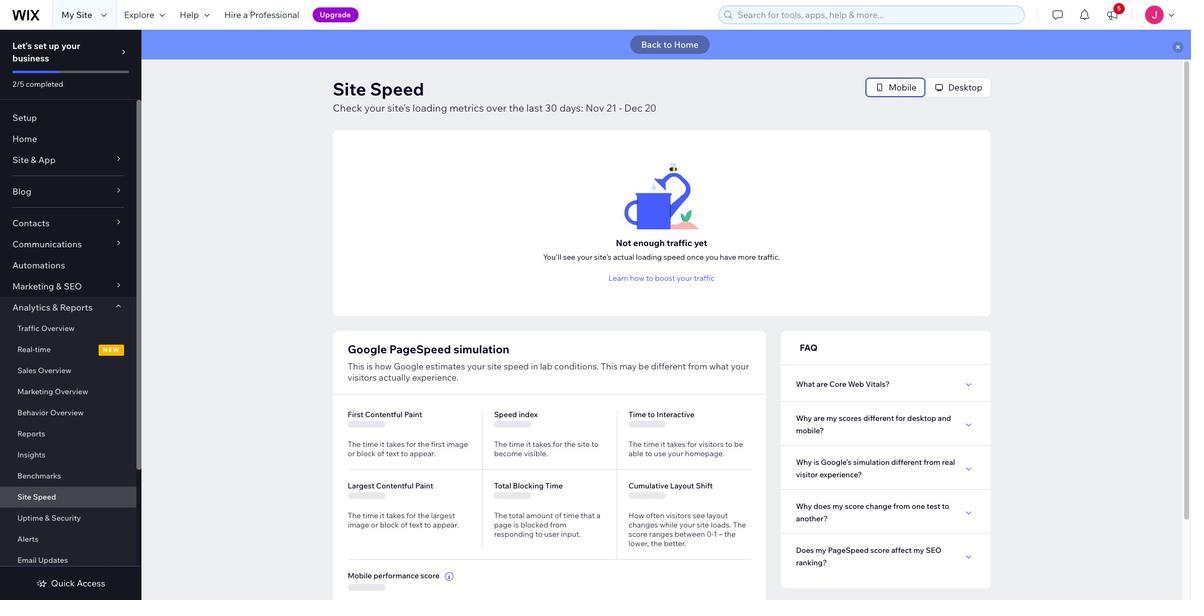 Task type: vqa. For each thing, say whether or not it's contained in the screenshot.
submissions
no



Task type: locate. For each thing, give the bounding box(es) containing it.
different inside why are my scores different for desktop and mobile?
[[864, 414, 894, 423]]

overview down sales overview link
[[55, 387, 88, 396]]

image down largest
[[348, 521, 369, 530]]

& inside 'analytics & reports' popup button
[[52, 302, 58, 313]]

of left the largest
[[401, 521, 408, 530]]

time for the time it takes for the largest image or block of text to appear.
[[363, 511, 378, 521]]

speed for site speed
[[33, 493, 56, 502]]

1 horizontal spatial this
[[601, 361, 618, 372]]

loading left metrics
[[413, 102, 447, 114]]

visitors inside how often visitors see layout changes while your site loads. the score ranges between 0-1 – the lower, the better.
[[666, 511, 691, 521]]

traffic inside not enough traffic yet you'll see your site's actual loading speed once you have more traffic.
[[667, 237, 692, 249]]

site left app
[[12, 155, 29, 166]]

the for the time it takes for the site to become visible.
[[494, 440, 507, 449]]

contentful right the first
[[365, 410, 403, 419]]

1 vertical spatial traffic
[[694, 274, 715, 283]]

input.
[[561, 530, 581, 539]]

often
[[646, 511, 665, 521]]

this
[[348, 361, 365, 372], [601, 361, 618, 372]]

between
[[675, 530, 705, 539]]

0 horizontal spatial site's
[[387, 102, 410, 114]]

block inside 'the time it takes for the largest image or block of text to appear.'
[[380, 521, 399, 530]]

benchmarks
[[17, 472, 61, 481]]

takes for first contentful paint
[[386, 440, 405, 449]]

1 horizontal spatial visitors
[[666, 511, 691, 521]]

site for site speed
[[17, 493, 31, 502]]

is right the page
[[513, 521, 519, 530]]

1 horizontal spatial is
[[513, 521, 519, 530]]

0 vertical spatial why
[[796, 414, 812, 423]]

0 vertical spatial text
[[386, 449, 399, 459]]

1 vertical spatial home
[[12, 133, 37, 145]]

Search for tools, apps, help & more... field
[[734, 6, 1021, 24]]

time down time to interactive
[[644, 440, 659, 449]]

the inside the time it takes for the site to become visible.
[[564, 440, 576, 449]]

updates
[[38, 556, 68, 565]]

0 vertical spatial speed
[[664, 252, 685, 262]]

have
[[720, 252, 736, 262]]

takes right the use
[[667, 440, 686, 449]]

&
[[31, 155, 36, 166], [56, 281, 62, 292], [52, 302, 58, 313], [45, 514, 50, 523]]

the down largest
[[348, 511, 361, 521]]

0 horizontal spatial visitors
[[348, 372, 377, 383]]

completed
[[26, 79, 63, 89]]

1 horizontal spatial pagespeed
[[828, 546, 869, 555]]

0 horizontal spatial google
[[348, 343, 387, 357]]

contentful right largest
[[376, 481, 414, 491]]

experience?
[[820, 470, 862, 480]]

takes for time to interactive
[[667, 440, 686, 449]]

0 vertical spatial mobile
[[889, 82, 917, 93]]

is inside the total amount of time that a page is blocked from responding to user input.
[[513, 521, 519, 530]]

2/5
[[12, 79, 24, 89]]

block down largest contentful paint
[[380, 521, 399, 530]]

0 horizontal spatial simulation
[[454, 343, 510, 357]]

simulation inside why is google's simulation different from real visitor experience?
[[853, 458, 890, 467]]

time inside "sidebar" element
[[35, 345, 51, 354]]

0 horizontal spatial see
[[563, 252, 575, 262]]

2 horizontal spatial speed
[[494, 410, 517, 419]]

overview for sales overview
[[38, 366, 71, 375]]

google pagespeed simulation this is how google estimates your site speed in lab conditions. this may be different from what your visitors actually experience.
[[348, 343, 749, 383]]

loading
[[413, 102, 447, 114], [636, 252, 662, 262]]

the for the time it takes for the first image or block of text to appear.
[[348, 440, 361, 449]]

the time it takes for the largest image or block of text to appear.
[[348, 511, 459, 530]]

how right learn
[[630, 274, 645, 283]]

mobile left performance
[[348, 571, 372, 581]]

0 vertical spatial see
[[563, 252, 575, 262]]

benchmarks link
[[0, 466, 137, 487]]

1 horizontal spatial simulation
[[853, 458, 890, 467]]

blocking
[[513, 481, 544, 491]]

my site
[[61, 9, 92, 20]]

analytics
[[12, 302, 50, 313]]

speed left in
[[504, 361, 529, 372]]

appear. inside "the time it takes for the first image or block of text to appear."
[[410, 449, 436, 459]]

time
[[35, 345, 51, 354], [363, 440, 378, 449], [509, 440, 525, 449], [644, 440, 659, 449], [363, 511, 378, 521], [563, 511, 579, 521]]

first
[[431, 440, 445, 449]]

0 vertical spatial a
[[243, 9, 248, 20]]

see right 'you'll'
[[563, 252, 575, 262]]

why up mobile?
[[796, 414, 812, 423]]

0 horizontal spatial seo
[[64, 281, 82, 292]]

speed left once
[[664, 252, 685, 262]]

site inside how often visitors see layout changes while your site loads. the score ranges between 0-1 – the lower, the better.
[[697, 521, 709, 530]]

homepage.
[[685, 449, 724, 459]]

hire
[[224, 9, 241, 20]]

more
[[738, 252, 756, 262]]

estimates
[[426, 361, 465, 372]]

use
[[654, 449, 666, 459]]

are left core
[[817, 380, 828, 389]]

appear. left the page
[[433, 521, 459, 530]]

1 vertical spatial mobile
[[348, 571, 372, 581]]

for left first
[[406, 440, 416, 449]]

speed inside not enough traffic yet you'll see your site's actual loading speed once you have more traffic.
[[664, 252, 685, 262]]

1 horizontal spatial text
[[409, 521, 423, 530]]

desktop button
[[925, 78, 991, 97]]

text inside 'the time it takes for the largest image or block of text to appear.'
[[409, 521, 423, 530]]

paint up the largest
[[415, 481, 433, 491]]

site
[[76, 9, 92, 20], [333, 78, 366, 100], [12, 155, 29, 166], [17, 493, 31, 502]]

reports up insights
[[17, 429, 45, 439]]

help
[[180, 9, 199, 20]]

text up largest contentful paint
[[386, 449, 399, 459]]

may
[[620, 361, 637, 372]]

for right the use
[[687, 440, 697, 449]]

for for the time it takes for the site to become visible.
[[553, 440, 563, 449]]

site left in
[[487, 361, 502, 372]]

score down 'how'
[[629, 530, 648, 539]]

1 horizontal spatial google
[[394, 361, 424, 372]]

overview for behavior overview
[[50, 408, 84, 418]]

site & app button
[[0, 150, 137, 171]]

the time it takes for the site to become visible.
[[494, 440, 599, 459]]

paint for first contentful paint
[[404, 410, 422, 419]]

0 horizontal spatial loading
[[413, 102, 447, 114]]

site speed
[[17, 493, 56, 502]]

traffic up once
[[667, 237, 692, 249]]

to left first
[[401, 449, 408, 459]]

simulation up experience?
[[853, 458, 890, 467]]

how up first contentful paint
[[375, 361, 392, 372]]

your right up
[[61, 40, 80, 52]]

0 vertical spatial be
[[639, 361, 649, 372]]

for inside the time it takes for visitors to be able to use your homepage.
[[687, 440, 697, 449]]

to inside the time it takes for the site to become visible.
[[592, 440, 599, 449]]

0 horizontal spatial of
[[377, 449, 384, 459]]

the inside "the time it takes for the first image or block of text to appear."
[[348, 440, 361, 449]]

email updates
[[17, 556, 68, 565]]

it inside the time it takes for the site to become visible.
[[526, 440, 531, 449]]

1 horizontal spatial home
[[674, 39, 699, 50]]

to inside why does my score change from one test to another?
[[942, 502, 950, 511]]

1 why from the top
[[796, 414, 812, 423]]

why up visitor
[[796, 458, 812, 467]]

of up largest contentful paint
[[377, 449, 384, 459]]

reports up traffic overview link
[[60, 302, 93, 313]]

marketing inside popup button
[[12, 281, 54, 292]]

real-time
[[17, 345, 51, 354]]

paint
[[404, 410, 422, 419], [415, 481, 433, 491]]

simulation up estimates
[[454, 343, 510, 357]]

& inside 'site & app' popup button
[[31, 155, 36, 166]]

speed for site speed check your site's loading metrics over the last 30 days: nov 21 - dec 20
[[370, 78, 424, 100]]

text left the largest
[[409, 521, 423, 530]]

site right visible.
[[577, 440, 590, 449]]

the left last
[[509, 102, 524, 114]]

0 horizontal spatial speed
[[33, 493, 56, 502]]

site speed check your site's loading metrics over the last 30 days: nov 21 - dec 20
[[333, 78, 657, 114]]

why inside why are my scores different for desktop and mobile?
[[796, 414, 812, 423]]

the inside the time it takes for the site to become visible.
[[494, 440, 507, 449]]

1 vertical spatial seo
[[926, 546, 942, 555]]

traffic down the you
[[694, 274, 715, 283]]

mobile?
[[796, 426, 824, 436]]

desktop
[[948, 82, 983, 93]]

takes for speed index
[[533, 440, 551, 449]]

0 vertical spatial image
[[447, 440, 468, 449]]

why
[[796, 414, 812, 423], [796, 458, 812, 467], [796, 502, 812, 511]]

1 horizontal spatial how
[[630, 274, 645, 283]]

2 horizontal spatial site
[[697, 521, 709, 530]]

mobile left the desktop button
[[889, 82, 917, 93]]

2 vertical spatial is
[[513, 521, 519, 530]]

takes inside the time it takes for the site to become visible.
[[533, 440, 551, 449]]

visitors inside google pagespeed simulation this is how google estimates your site speed in lab conditions. this may be different from what your visitors actually experience.
[[348, 372, 377, 383]]

1 vertical spatial block
[[380, 521, 399, 530]]

are up mobile?
[[814, 414, 825, 423]]

1 vertical spatial visitors
[[699, 440, 724, 449]]

the inside the total amount of time that a page is blocked from responding to user input.
[[494, 511, 507, 521]]

site up uptime
[[17, 493, 31, 502]]

home inside 'button'
[[674, 39, 699, 50]]

0 vertical spatial block
[[357, 449, 376, 459]]

1 horizontal spatial see
[[693, 511, 705, 521]]

learn how to boost your traffic
[[609, 274, 715, 283]]

marketing & seo button
[[0, 276, 137, 297]]

2 this from the left
[[601, 361, 618, 372]]

is inside why is google's simulation different from real visitor experience?
[[814, 458, 819, 467]]

3 why from the top
[[796, 502, 812, 511]]

pagespeed up estimates
[[390, 343, 451, 357]]

loading down enough
[[636, 252, 662, 262]]

1 horizontal spatial speed
[[664, 252, 685, 262]]

scores
[[839, 414, 862, 423]]

a inside the total amount of time that a page is blocked from responding to user input.
[[597, 511, 601, 521]]

automations link
[[0, 255, 137, 276]]

score left affect
[[871, 546, 890, 555]]

boost
[[655, 274, 675, 283]]

for inside "the time it takes for the first image or block of text to appear."
[[406, 440, 416, 449]]

a
[[243, 9, 248, 20], [597, 511, 601, 521]]

1 vertical spatial pagespeed
[[828, 546, 869, 555]]

time inside the time it takes for visitors to be able to use your homepage.
[[644, 440, 659, 449]]

contentful
[[365, 410, 403, 419], [376, 481, 414, 491]]

1 vertical spatial be
[[734, 440, 743, 449]]

1 horizontal spatial of
[[401, 521, 408, 530]]

image inside 'the time it takes for the largest image or block of text to appear.'
[[348, 521, 369, 530]]

for for the time it takes for visitors to be able to use your homepage.
[[687, 440, 697, 449]]

0 horizontal spatial this
[[348, 361, 365, 372]]

of for the time it takes for the first image or block of text to appear.
[[377, 449, 384, 459]]

1 horizontal spatial reports
[[60, 302, 93, 313]]

site's right check
[[387, 102, 410, 114]]

is
[[366, 361, 373, 372], [814, 458, 819, 467], [513, 521, 519, 530]]

once
[[687, 252, 704, 262]]

visitors left actually
[[348, 372, 377, 383]]

1 vertical spatial contentful
[[376, 481, 414, 491]]

from inside the total amount of time that a page is blocked from responding to user input.
[[550, 521, 567, 530]]

0 vertical spatial appear.
[[410, 449, 436, 459]]

be
[[639, 361, 649, 372], [734, 440, 743, 449]]

see left the layout
[[693, 511, 705, 521]]

loading inside site speed check your site's loading metrics over the last 30 days: nov 21 - dec 20
[[413, 102, 447, 114]]

it for largest
[[380, 511, 385, 521]]

0 vertical spatial is
[[366, 361, 373, 372]]

behavior
[[17, 408, 49, 418]]

speed for traffic
[[664, 252, 685, 262]]

home inside "sidebar" element
[[12, 133, 37, 145]]

1 horizontal spatial seo
[[926, 546, 942, 555]]

1 horizontal spatial block
[[380, 521, 399, 530]]

or inside "the time it takes for the first image or block of text to appear."
[[348, 449, 355, 459]]

0 vertical spatial different
[[651, 361, 686, 372]]

1 vertical spatial paint
[[415, 481, 433, 491]]

image
[[447, 440, 468, 449], [348, 521, 369, 530]]

for for the time it takes for the first image or block of text to appear.
[[406, 440, 416, 449]]

1 vertical spatial different
[[864, 414, 894, 423]]

that
[[581, 511, 595, 521]]

overview down marketing overview link
[[50, 408, 84, 418]]

0 horizontal spatial mobile
[[348, 571, 372, 581]]

the left first
[[418, 440, 429, 449]]

0 horizontal spatial traffic
[[667, 237, 692, 249]]

image right first
[[447, 440, 468, 449]]

& down marketing & seo on the top left of the page
[[52, 302, 58, 313]]

1 horizontal spatial speed
[[370, 78, 424, 100]]

& for marketing
[[56, 281, 62, 292]]

& for site
[[31, 155, 36, 166]]

be right homepage.
[[734, 440, 743, 449]]

5
[[1118, 4, 1121, 12]]

are inside why are my scores different for desktop and mobile?
[[814, 414, 825, 423]]

the for the time it takes for visitors to be able to use your homepage.
[[629, 440, 642, 449]]

1 vertical spatial is
[[814, 458, 819, 467]]

it for time
[[661, 440, 666, 449]]

visitors up shift
[[699, 440, 724, 449]]

the inside 'the time it takes for the largest image or block of text to appear.'
[[348, 511, 361, 521]]

the for the time it takes for the largest image or block of text to appear.
[[348, 511, 361, 521]]

different left real
[[892, 458, 922, 467]]

site inside google pagespeed simulation this is how google estimates your site speed in lab conditions. this may be different from what your visitors actually experience.
[[487, 361, 502, 372]]

the inside "the time it takes for the first image or block of text to appear."
[[418, 440, 429, 449]]

reports inside 'analytics & reports' popup button
[[60, 302, 93, 313]]

it inside 'the time it takes for the largest image or block of text to appear.'
[[380, 511, 385, 521]]

for right visible.
[[553, 440, 563, 449]]

-
[[619, 102, 622, 114]]

1 vertical spatial time
[[545, 481, 563, 491]]

to left user at the left bottom of the page
[[536, 530, 543, 539]]

from left one
[[894, 502, 910, 511]]

0 vertical spatial home
[[674, 39, 699, 50]]

0 vertical spatial contentful
[[365, 410, 403, 419]]

1 vertical spatial simulation
[[853, 458, 890, 467]]

or for the time it takes for the first image or block of text to appear.
[[348, 449, 355, 459]]

1 horizontal spatial site
[[577, 440, 590, 449]]

from inside why does my score change from one test to another?
[[894, 502, 910, 511]]

overview inside 'link'
[[50, 408, 84, 418]]

2 vertical spatial speed
[[33, 493, 56, 502]]

site speed link
[[0, 487, 137, 508]]

0 vertical spatial time
[[629, 410, 646, 419]]

1 horizontal spatial mobile
[[889, 82, 917, 93]]

the right visible.
[[564, 440, 576, 449]]

overview up marketing overview at the bottom left
[[38, 366, 71, 375]]

my right affect
[[914, 546, 924, 555]]

the left the largest
[[418, 511, 429, 521]]

takes inside the time it takes for visitors to be able to use your homepage.
[[667, 440, 686, 449]]

to inside the total amount of time that a page is blocked from responding to user input.
[[536, 530, 543, 539]]

site's inside not enough traffic yet you'll see your site's actual loading speed once you have more traffic.
[[594, 252, 612, 262]]

1 vertical spatial a
[[597, 511, 601, 521]]

simulation
[[454, 343, 510, 357], [853, 458, 890, 467]]

text inside "the time it takes for the first image or block of text to appear."
[[386, 449, 399, 459]]

0 horizontal spatial pagespeed
[[390, 343, 451, 357]]

time for the time it takes for the first image or block of text to appear.
[[363, 440, 378, 449]]

my inside why does my score change from one test to another?
[[833, 502, 843, 511]]

0 horizontal spatial be
[[639, 361, 649, 372]]

for inside the time it takes for the site to become visible.
[[553, 440, 563, 449]]

0 vertical spatial seo
[[64, 281, 82, 292]]

it
[[380, 440, 385, 449], [526, 440, 531, 449], [661, 440, 666, 449], [380, 511, 385, 521]]

are for what
[[817, 380, 828, 389]]

for left desktop
[[896, 414, 906, 423]]

to right back
[[664, 39, 672, 50]]

0 horizontal spatial block
[[357, 449, 376, 459]]

google up actually
[[348, 343, 387, 357]]

overview for marketing overview
[[55, 387, 88, 396]]

block for the time it takes for the first image or block of text to appear.
[[357, 449, 376, 459]]

score inside how often visitors see layout changes while your site loads. the score ranges between 0-1 – the lower, the better.
[[629, 530, 648, 539]]

metrics
[[449, 102, 484, 114]]

loading inside not enough traffic yet you'll see your site's actual loading speed once you have more traffic.
[[636, 252, 662, 262]]

1 vertical spatial loading
[[636, 252, 662, 262]]

image inside "the time it takes for the first image or block of text to appear."
[[447, 440, 468, 449]]

0 horizontal spatial image
[[348, 521, 369, 530]]

site left 1
[[697, 521, 709, 530]]

speed inside google pagespeed simulation this is how google estimates your site speed in lab conditions. this may be different from what your visitors actually experience.
[[504, 361, 529, 372]]

site for site & app
[[12, 155, 29, 166]]

0 horizontal spatial how
[[375, 361, 392, 372]]

2 vertical spatial site
[[697, 521, 709, 530]]

from inside why is google's simulation different from real visitor experience?
[[924, 458, 941, 467]]

behavior overview
[[17, 408, 84, 418]]

takes down largest contentful paint
[[386, 511, 405, 521]]

1 vertical spatial site's
[[594, 252, 612, 262]]

time inside the time it takes for the site to become visible.
[[509, 440, 525, 449]]

speed for simulation
[[504, 361, 529, 372]]

2 why from the top
[[796, 458, 812, 467]]

site inside site speed check your site's loading metrics over the last 30 days: nov 21 - dec 20
[[333, 78, 366, 100]]

time inside 'the time it takes for the largest image or block of text to appear.'
[[363, 511, 378, 521]]

0 vertical spatial or
[[348, 449, 355, 459]]

automations
[[12, 260, 65, 271]]

1 horizontal spatial be
[[734, 440, 743, 449]]

block inside "the time it takes for the first image or block of text to appear."
[[357, 449, 376, 459]]

time left "that"
[[563, 511, 579, 521]]

vitals?
[[866, 380, 890, 389]]

takes down first contentful paint
[[386, 440, 405, 449]]

it inside the time it takes for visitors to be able to use your homepage.
[[661, 440, 666, 449]]

0 vertical spatial site
[[487, 361, 502, 372]]

home down setup
[[12, 133, 37, 145]]

0 vertical spatial site's
[[387, 102, 410, 114]]

why inside why does my score change from one test to another?
[[796, 502, 812, 511]]

0 horizontal spatial is
[[366, 361, 373, 372]]

alerts
[[17, 535, 38, 544]]

the left the use
[[629, 440, 642, 449]]

my
[[827, 414, 837, 423], [833, 502, 843, 511], [816, 546, 827, 555], [914, 546, 924, 555]]

the for the total amount of time that a page is blocked from responding to user input.
[[494, 511, 507, 521]]

real
[[942, 458, 955, 467]]

for left the largest
[[406, 511, 416, 521]]

& right uptime
[[45, 514, 50, 523]]

1 vertical spatial speed
[[494, 410, 517, 419]]

appear. up largest contentful paint
[[410, 449, 436, 459]]

the inside how often visitors see layout changes while your site loads. the score ranges between 0-1 – the lower, the better.
[[733, 521, 746, 530]]

see inside not enough traffic yet you'll see your site's actual loading speed once you have more traffic.
[[563, 252, 575, 262]]

1 vertical spatial why
[[796, 458, 812, 467]]

time right blocking
[[545, 481, 563, 491]]

2 horizontal spatial of
[[555, 511, 562, 521]]

layout
[[670, 481, 694, 491]]

the right loads.
[[733, 521, 746, 530]]

site up check
[[333, 78, 366, 100]]

site inside popup button
[[12, 155, 29, 166]]

1 vertical spatial image
[[348, 521, 369, 530]]

speed inside "sidebar" element
[[33, 493, 56, 502]]

why for why are my scores different for desktop and mobile?
[[796, 414, 812, 423]]

0 horizontal spatial a
[[243, 9, 248, 20]]

from left what
[[688, 361, 707, 372]]

contentful for first
[[365, 410, 403, 419]]

0 horizontal spatial text
[[386, 449, 399, 459]]

2 horizontal spatial visitors
[[699, 440, 724, 449]]

mobile performance score
[[348, 571, 440, 581]]

communications button
[[0, 234, 137, 255]]

overview for traffic overview
[[41, 324, 75, 333]]

speed
[[370, 78, 424, 100], [494, 410, 517, 419], [33, 493, 56, 502]]

1 vertical spatial or
[[371, 521, 378, 530]]

& inside marketing & seo popup button
[[56, 281, 62, 292]]

0 horizontal spatial speed
[[504, 361, 529, 372]]

ranking?
[[796, 558, 827, 568]]

for inside 'the time it takes for the largest image or block of text to appear.'
[[406, 511, 416, 521]]

marketing up behavior on the bottom
[[17, 387, 53, 396]]

0 horizontal spatial time
[[545, 481, 563, 491]]

visitors up between
[[666, 511, 691, 521]]

1 vertical spatial reports
[[17, 429, 45, 439]]

new
[[103, 346, 120, 354]]

score inside why does my score change from one test to another?
[[845, 502, 864, 511]]

0 vertical spatial paint
[[404, 410, 422, 419]]

are
[[817, 380, 828, 389], [814, 414, 825, 423]]

0 horizontal spatial or
[[348, 449, 355, 459]]

conditions.
[[554, 361, 599, 372]]

different right 'scores'
[[864, 414, 894, 423]]

different inside why is google's simulation different from real visitor experience?
[[892, 458, 922, 467]]

why up another?
[[796, 502, 812, 511]]

be right may
[[639, 361, 649, 372]]

image for the time it takes for the first image or block of text to appear.
[[447, 440, 468, 449]]

time inside "the time it takes for the first image or block of text to appear."
[[363, 440, 378, 449]]

to left "able"
[[592, 440, 599, 449]]

upgrade
[[320, 10, 351, 19]]

time down largest
[[363, 511, 378, 521]]

0 horizontal spatial home
[[12, 133, 37, 145]]

0 vertical spatial speed
[[370, 78, 424, 100]]

the
[[509, 102, 524, 114], [418, 440, 429, 449], [564, 440, 576, 449], [418, 511, 429, 521], [724, 530, 736, 539], [651, 539, 662, 549]]

appear. inside 'the time it takes for the largest image or block of text to appear.'
[[433, 521, 459, 530]]

it down first contentful paint
[[380, 440, 385, 449]]

setup link
[[0, 107, 137, 128]]

how
[[630, 274, 645, 283], [375, 361, 392, 372]]

largest
[[348, 481, 375, 491]]

loads.
[[711, 521, 731, 530]]

takes inside "the time it takes for the first image or block of text to appear."
[[386, 440, 405, 449]]

time down first contentful paint
[[363, 440, 378, 449]]

1 vertical spatial text
[[409, 521, 423, 530]]

1 horizontal spatial image
[[447, 440, 468, 449]]

takes inside 'the time it takes for the largest image or block of text to appear.'
[[386, 511, 405, 521]]

how inside google pagespeed simulation this is how google estimates your site speed in lab conditions. this may be different from what your visitors actually experience.
[[375, 361, 392, 372]]

0 vertical spatial how
[[630, 274, 645, 283]]

0 vertical spatial loading
[[413, 102, 447, 114]]

of inside "the time it takes for the first image or block of text to appear."
[[377, 449, 384, 459]]

0 vertical spatial marketing
[[12, 281, 54, 292]]

1
[[714, 530, 717, 539]]

0 horizontal spatial site
[[487, 361, 502, 372]]

a right hire
[[243, 9, 248, 20]]

why are my scores different for desktop and mobile?
[[796, 414, 951, 436]]

first
[[348, 410, 364, 419]]

a right "that"
[[597, 511, 601, 521]]

amount
[[526, 511, 553, 521]]

this left actually
[[348, 361, 365, 372]]

pagespeed
[[390, 343, 451, 357], [828, 546, 869, 555]]

the inside the time it takes for visitors to be able to use your homepage.
[[629, 440, 642, 449]]

of inside the total amount of time that a page is blocked from responding to user input.
[[555, 511, 562, 521]]

time for real-time
[[35, 345, 51, 354]]

score left the change
[[845, 502, 864, 511]]

0 vertical spatial visitors
[[348, 372, 377, 383]]

site's left the actual
[[594, 252, 612, 262]]

ranges
[[649, 530, 673, 539]]

it for first
[[380, 440, 385, 449]]

site inside the time it takes for the site to become visible.
[[577, 440, 590, 449]]

from inside google pagespeed simulation this is how google estimates your site speed in lab conditions. this may be different from what your visitors actually experience.
[[688, 361, 707, 372]]

why inside why is google's simulation different from real visitor experience?
[[796, 458, 812, 467]]

contentful for largest
[[376, 481, 414, 491]]



Task type: describe. For each thing, give the bounding box(es) containing it.
back to home button
[[630, 35, 710, 54]]

appear. for largest
[[433, 521, 459, 530]]

1 this from the left
[[348, 361, 365, 372]]

your inside not enough traffic yet you'll see your site's actual loading speed once you have more traffic.
[[577, 252, 593, 262]]

email
[[17, 556, 37, 565]]

time inside the total amount of time that a page is blocked from responding to user input.
[[563, 511, 579, 521]]

the total amount of time that a page is blocked from responding to user input.
[[494, 511, 601, 539]]

user
[[544, 530, 559, 539]]

contacts
[[12, 218, 50, 229]]

site's inside site speed check your site's loading metrics over the last 30 days: nov 21 - dec 20
[[387, 102, 410, 114]]

app
[[38, 155, 56, 166]]

5 button
[[1099, 0, 1126, 30]]

the inside site speed check your site's loading metrics over the last 30 days: nov 21 - dec 20
[[509, 102, 524, 114]]

it for speed
[[526, 440, 531, 449]]

marketing for marketing overview
[[17, 387, 53, 396]]

traffic
[[17, 324, 40, 333]]

to inside 'the time it takes for the largest image or block of text to appear.'
[[424, 521, 431, 530]]

marketing for marketing & seo
[[12, 281, 54, 292]]

you
[[706, 252, 718, 262]]

first contentful paint
[[348, 410, 422, 419]]

block for the time it takes for the largest image or block of text to appear.
[[380, 521, 399, 530]]

my inside why are my scores different for desktop and mobile?
[[827, 414, 837, 423]]

not enough traffic yet you'll see your site's actual loading speed once you have more traffic.
[[543, 237, 780, 262]]

over
[[486, 102, 507, 114]]

your inside site speed check your site's loading metrics over the last 30 days: nov 21 - dec 20
[[364, 102, 385, 114]]

check
[[333, 102, 362, 114]]

to left interactive
[[648, 410, 655, 419]]

your inside let's set up your business
[[61, 40, 80, 52]]

professional
[[250, 9, 299, 20]]

index
[[519, 410, 538, 419]]

site for site speed check your site's loading metrics over the last 30 days: nov 21 - dec 20
[[333, 78, 366, 100]]

my up 'ranking?'
[[816, 546, 827, 555]]

seo inside popup button
[[64, 281, 82, 292]]

seo inside does my pagespeed score affect my seo ranking?
[[926, 546, 942, 555]]

home link
[[0, 128, 137, 150]]

to right homepage.
[[725, 440, 733, 449]]

google's
[[821, 458, 852, 467]]

why does my score change from one test to another?
[[796, 502, 950, 524]]

be inside google pagespeed simulation this is how google estimates your site speed in lab conditions. this may be different from what your visitors actually experience.
[[639, 361, 649, 372]]

desktop
[[908, 414, 936, 423]]

be inside the time it takes for visitors to be able to use your homepage.
[[734, 440, 743, 449]]

last
[[527, 102, 543, 114]]

sales overview link
[[0, 361, 137, 382]]

visitors inside the time it takes for visitors to be able to use your homepage.
[[699, 440, 724, 449]]

simulation inside google pagespeed simulation this is how google estimates your site speed in lab conditions. this may be different from what your visitors actually experience.
[[454, 343, 510, 357]]

your right estimates
[[467, 361, 485, 372]]

changes
[[629, 521, 658, 530]]

what
[[796, 380, 815, 389]]

quick access
[[51, 578, 105, 589]]

to left the boost
[[646, 274, 653, 283]]

0-
[[707, 530, 714, 539]]

or for the time it takes for the largest image or block of text to appear.
[[371, 521, 378, 530]]

the right –
[[724, 530, 736, 539]]

paint for largest contentful paint
[[415, 481, 433, 491]]

your inside the time it takes for visitors to be able to use your homepage.
[[668, 449, 684, 459]]

pagespeed inside google pagespeed simulation this is how google estimates your site speed in lab conditions. this may be different from what your visitors actually experience.
[[390, 343, 451, 357]]

why for why is google's simulation different from real visitor experience?
[[796, 458, 812, 467]]

largest
[[431, 511, 455, 521]]

web
[[848, 380, 864, 389]]

become
[[494, 449, 522, 459]]

is inside google pagespeed simulation this is how google estimates your site speed in lab conditions. this may be different from what your visitors actually experience.
[[366, 361, 373, 372]]

enough
[[633, 237, 665, 249]]

one
[[912, 502, 925, 511]]

& for uptime
[[45, 514, 50, 523]]

for for the time it takes for the largest image or block of text to appear.
[[406, 511, 416, 521]]

uptime & security
[[17, 514, 81, 523]]

your inside how often visitors see layout changes while your site loads. the score ranges between 0-1 – the lower, the better.
[[680, 521, 695, 530]]

sales overview
[[17, 366, 71, 375]]

and
[[938, 414, 951, 423]]

in
[[531, 361, 538, 372]]

your right the boost
[[677, 274, 692, 283]]

what are core web vitals?
[[796, 380, 890, 389]]

nov
[[586, 102, 604, 114]]

time for the time it takes for visitors to be able to use your homepage.
[[644, 440, 659, 449]]

communications
[[12, 239, 82, 250]]

back to home
[[641, 39, 699, 50]]

upgrade button
[[312, 7, 358, 22]]

1 horizontal spatial traffic
[[694, 274, 715, 283]]

score inside does my pagespeed score affect my seo ranking?
[[871, 546, 890, 555]]

traffic overview
[[17, 324, 75, 333]]

total
[[509, 511, 525, 521]]

setup
[[12, 112, 37, 123]]

speed index
[[494, 410, 538, 419]]

marketing & seo
[[12, 281, 82, 292]]

up
[[49, 40, 59, 52]]

does my pagespeed score affect my seo ranking?
[[796, 546, 942, 568]]

traffic.
[[758, 252, 780, 262]]

30
[[545, 102, 557, 114]]

pagespeed inside does my pagespeed score affect my seo ranking?
[[828, 546, 869, 555]]

access
[[77, 578, 105, 589]]

dec
[[624, 102, 643, 114]]

takes for largest contentful paint
[[386, 511, 405, 521]]

20
[[645, 102, 657, 114]]

time to interactive
[[629, 410, 695, 419]]

different inside google pagespeed simulation this is how google estimates your site speed in lab conditions. this may be different from what your visitors actually experience.
[[651, 361, 686, 372]]

another?
[[796, 514, 828, 524]]

to left the use
[[645, 449, 652, 459]]

sidebar element
[[0, 30, 141, 601]]

largest contentful paint
[[348, 481, 433, 491]]

reports inside reports link
[[17, 429, 45, 439]]

business
[[12, 53, 49, 64]]

back to home alert
[[141, 30, 1191, 60]]

uptime & security link
[[0, 508, 137, 529]]

page
[[494, 521, 512, 530]]

appear. for first
[[410, 449, 436, 459]]

see inside how often visitors see layout changes while your site loads. the score ranges between 0-1 – the lower, the better.
[[693, 511, 705, 521]]

21
[[607, 102, 617, 114]]

your right what
[[731, 361, 749, 372]]

for inside why are my scores different for desktop and mobile?
[[896, 414, 906, 423]]

behavior overview link
[[0, 403, 137, 424]]

score right performance
[[421, 571, 440, 581]]

insights link
[[0, 445, 137, 466]]

visitor
[[796, 470, 818, 480]]

how
[[629, 511, 645, 521]]

while
[[660, 521, 678, 530]]

mobile for mobile performance score
[[348, 571, 372, 581]]

different for mobile?
[[864, 414, 894, 423]]

text for largest
[[409, 521, 423, 530]]

mobile for mobile
[[889, 82, 917, 93]]

contacts button
[[0, 213, 137, 234]]

image for the time it takes for the largest image or block of text to appear.
[[348, 521, 369, 530]]

responding
[[494, 530, 534, 539]]

to inside "the time it takes for the first image or block of text to appear."
[[401, 449, 408, 459]]

& for analytics
[[52, 302, 58, 313]]

sales
[[17, 366, 36, 375]]

text for first
[[386, 449, 399, 459]]

site right my in the left of the page
[[76, 9, 92, 20]]

marketing overview
[[17, 387, 88, 396]]

how often visitors see layout changes while your site loads. the score ranges between 0-1 – the lower, the better.
[[629, 511, 746, 549]]

affect
[[891, 546, 912, 555]]

different for experience?
[[892, 458, 922, 467]]

the right lower,
[[651, 539, 662, 549]]

1 horizontal spatial time
[[629, 410, 646, 419]]

why for why does my score change from one test to another?
[[796, 502, 812, 511]]

analytics & reports
[[12, 302, 93, 313]]

of for the time it takes for the largest image or block of text to appear.
[[401, 521, 408, 530]]

change
[[866, 502, 892, 511]]

you'll
[[543, 252, 562, 262]]

to inside 'button'
[[664, 39, 672, 50]]

able
[[629, 449, 644, 459]]

are for why
[[814, 414, 825, 423]]

the inside 'the time it takes for the largest image or block of text to appear.'
[[418, 511, 429, 521]]

actually
[[379, 372, 410, 383]]

time for the time it takes for the site to become visible.
[[509, 440, 525, 449]]

mobile button
[[866, 78, 925, 97]]

performance
[[374, 571, 419, 581]]

interactive
[[657, 410, 695, 419]]

back
[[641, 39, 662, 50]]

cumulative layout shift
[[629, 481, 713, 491]]

let's
[[12, 40, 32, 52]]

quick
[[51, 578, 75, 589]]



